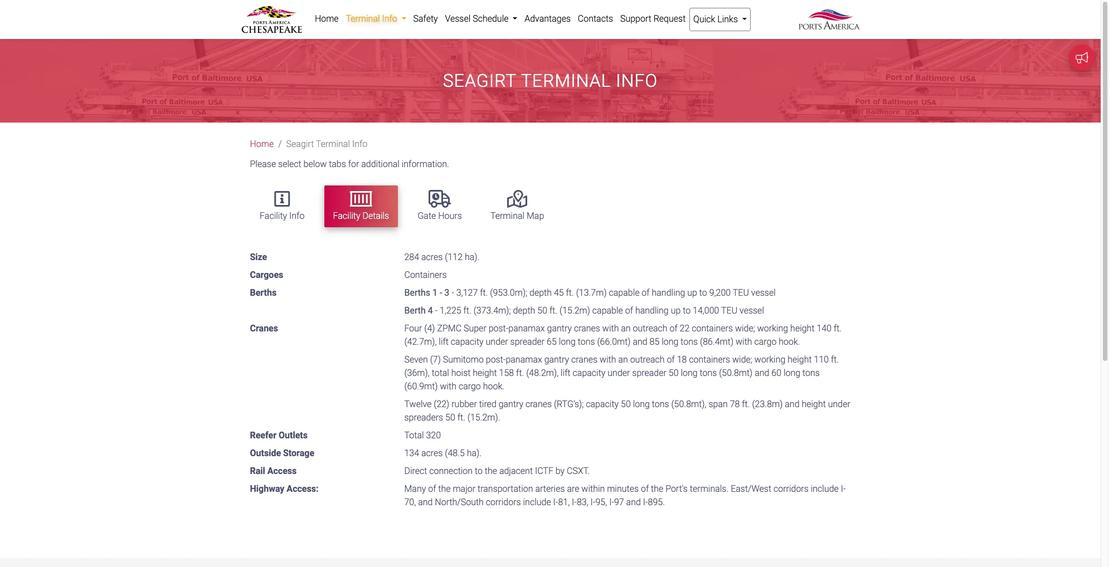 Task type: describe. For each thing, give the bounding box(es) containing it.
links
[[718, 14, 738, 25]]

tons down "110"
[[803, 368, 820, 378]]

safety link
[[410, 8, 442, 30]]

long inside twelve (22) rubber tired gantry cranes (rtg's); capacity 50 long tons (50.8mt), span 78 ft. (23.8m) and height under spreaders 50 ft. (15.2m).
[[633, 399, 650, 410]]

cranes inside seven (7) sumitomo post-panamax gantry cranes with an outreach of 18 containers wide; working height 110 ft. (36m), total hoist height 158 ft. (48.2m), lift capacity under spreader 50 long tons (50.8mt) and 60 long tons (60.9mt) with cargo hook.
[[572, 354, 598, 365]]

facility for facility info
[[260, 211, 287, 221]]

0 horizontal spatial seagirt terminal info
[[286, 139, 368, 150]]

long right 65
[[559, 337, 576, 347]]

1 vertical spatial to
[[683, 305, 691, 316]]

1 vertical spatial vessel
[[740, 305, 764, 316]]

158
[[499, 368, 514, 378]]

0 vertical spatial include
[[811, 484, 839, 494]]

total 320
[[405, 430, 441, 441]]

vessel schedule
[[445, 13, 511, 24]]

berth
[[405, 305, 426, 316]]

terminal info
[[346, 13, 400, 24]]

1 horizontal spatial home link
[[311, 8, 342, 30]]

acres for 134
[[422, 448, 443, 459]]

(48.2m),
[[526, 368, 559, 378]]

with right (86.4mt)
[[736, 337, 752, 347]]

vessel
[[445, 13, 471, 24]]

height left "110"
[[788, 354, 812, 365]]

tons down 22
[[681, 337, 698, 347]]

hook. inside seven (7) sumitomo post-panamax gantry cranes with an outreach of 18 containers wide; working height 110 ft. (36m), total hoist height 158 ft. (48.2m), lift capacity under spreader 50 long tons (50.8mt) and 60 long tons (60.9mt) with cargo hook.
[[483, 381, 505, 392]]

twelve (22) rubber tired gantry cranes (rtg's); capacity 50 long tons (50.8mt), span 78 ft. (23.8m) and height under spreaders 50 ft. (15.2m).
[[405, 399, 851, 423]]

height left 158
[[473, 368, 497, 378]]

ft. right 158
[[516, 368, 524, 378]]

95,
[[596, 497, 607, 508]]

support
[[621, 13, 652, 24]]

facility info
[[260, 211, 305, 221]]

0 vertical spatial teu
[[733, 287, 749, 298]]

ft. right "110"
[[831, 354, 839, 365]]

cargo inside four (4) zpmc super post-panamax gantry cranes with an outreach of 22 containers wide; working height 140 ft. (42.7m), lift capacity under spreader 65 long tons (66.0mt) and 85 long tons (86.4mt) with cargo hook.
[[755, 337, 777, 347]]

storage
[[283, 448, 314, 459]]

long down 18
[[681, 368, 698, 378]]

895.​
[[648, 497, 665, 508]]

span
[[709, 399, 728, 410]]

wide; inside seven (7) sumitomo post-panamax gantry cranes with an outreach of 18 containers wide; working height 110 ft. (36m), total hoist height 158 ft. (48.2m), lift capacity under spreader 50 long tons (50.8mt) and 60 long tons (60.9mt) with cargo hook.
[[733, 354, 753, 365]]

wide; inside four (4) zpmc super post-panamax gantry cranes with an outreach of 22 containers wide; working height 140 ft. (42.7m), lift capacity under spreader 65 long tons (66.0mt) and 85 long tons (86.4mt) with cargo hook.
[[735, 323, 755, 334]]

post- inside seven (7) sumitomo post-panamax gantry cranes with an outreach of 18 containers wide; working height 110 ft. (36m), total hoist height 158 ft. (48.2m), lift capacity under spreader 50 long tons (50.8mt) and 60 long tons (60.9mt) with cargo hook.
[[486, 354, 506, 365]]

1 vertical spatial teu
[[721, 305, 738, 316]]

contacts link
[[575, 8, 617, 30]]

four (4) zpmc super post-panamax gantry cranes with an outreach of 22 containers wide; working height 140 ft. (42.7m), lift capacity under spreader 65 long tons (66.0mt) and 85 long tons (86.4mt) with cargo hook.
[[405, 323, 842, 347]]

(15.2m)
[[560, 305, 590, 316]]

terminal info link
[[342, 8, 410, 30]]

9,200
[[710, 287, 731, 298]]

0 vertical spatial handling
[[652, 287, 685, 298]]

tons left (66.0mt)
[[578, 337, 595, 347]]

outside
[[250, 448, 281, 459]]

acres for 284
[[422, 252, 443, 262]]

with up (66.0mt)
[[603, 323, 619, 334]]

0 horizontal spatial up
[[671, 305, 681, 316]]

map
[[527, 211, 544, 221]]

2 vertical spatial to
[[475, 466, 483, 476]]

(4)
[[425, 323, 435, 334]]

panamax inside four (4) zpmc super post-panamax gantry cranes with an outreach of 22 containers wide; working height 140 ft. (42.7m), lift capacity under spreader 65 long tons (66.0mt) and 85 long tons (86.4mt) with cargo hook.
[[509, 323, 545, 334]]

request
[[654, 13, 686, 24]]

adjacent
[[500, 466, 533, 476]]

81,
[[558, 497, 570, 508]]

arteries
[[535, 484, 565, 494]]

zpmc
[[437, 323, 462, 334]]

seven (7) sumitomo post-panamax gantry cranes with an outreach of 18 containers wide; working height 110 ft. (36m), total hoist height 158 ft. (48.2m), lift capacity under spreader 50 long tons (50.8mt) and 60 long tons (60.9mt) with cargo hook.
[[405, 354, 839, 392]]

additional
[[361, 159, 400, 170]]

capacity inside four (4) zpmc super post-panamax gantry cranes with an outreach of 22 containers wide; working height 140 ft. (42.7m), lift capacity under spreader 65 long tons (66.0mt) and 85 long tons (86.4mt) with cargo hook.
[[451, 337, 484, 347]]

- for 3
[[440, 287, 442, 298]]

lift inside seven (7) sumitomo post-panamax gantry cranes with an outreach of 18 containers wide; working height 110 ft. (36m), total hoist height 158 ft. (48.2m), lift capacity under spreader 50 long tons (50.8mt) and 60 long tons (60.9mt) with cargo hook.
[[561, 368, 571, 378]]

0 horizontal spatial home
[[250, 139, 274, 150]]

50 down (22)
[[446, 412, 455, 423]]

advantages link
[[521, 8, 575, 30]]

134
[[405, 448, 419, 459]]

gate hours
[[418, 211, 462, 221]]

ft. right 3,127 at the bottom of the page
[[480, 287, 488, 298]]

an inside four (4) zpmc super post-panamax gantry cranes with an outreach of 22 containers wide; working height 140 ft. (42.7m), lift capacity under spreader 65 long tons (66.0mt) and 85 long tons (86.4mt) with cargo hook.
[[621, 323, 631, 334]]

berths for berths 1 - 3 - 3,127 ft. (953.0m); depth 45 ft. (13.7m) capable of handling up to 9,200 teu vessel
[[405, 287, 430, 298]]

hours
[[438, 211, 462, 221]]

by
[[556, 466, 565, 476]]

outlets
[[279, 430, 308, 441]]

(48.5
[[445, 448, 465, 459]]

78
[[730, 399, 740, 410]]

and right '97'
[[626, 497, 641, 508]]

320
[[426, 430, 441, 441]]

with down (66.0mt)
[[600, 354, 616, 365]]

highway access:
[[250, 484, 319, 494]]

rail access
[[250, 466, 297, 476]]

containers inside four (4) zpmc super post-panamax gantry cranes with an outreach of 22 containers wide; working height 140 ft. (42.7m), lift capacity under spreader 65 long tons (66.0mt) and 85 long tons (86.4mt) with cargo hook.
[[692, 323, 733, 334]]

facility details
[[333, 211, 389, 221]]

minutes
[[607, 484, 639, 494]]

gate
[[418, 211, 436, 221]]

gate hours link
[[409, 186, 471, 227]]

(22)
[[434, 399, 450, 410]]

50 down seven (7) sumitomo post-panamax gantry cranes with an outreach of 18 containers wide; working height 110 ft. (36m), total hoist height 158 ft. (48.2m), lift capacity under spreader 50 long tons (50.8mt) and 60 long tons (60.9mt) with cargo hook.
[[621, 399, 631, 410]]

0 vertical spatial vessel
[[752, 287, 776, 298]]

access
[[267, 466, 297, 476]]

70,
[[405, 497, 416, 508]]

and inside twelve (22) rubber tired gantry cranes (rtg's); capacity 50 long tons (50.8mt), span 78 ft. (23.8m) and height under spreaders 50 ft. (15.2m).
[[785, 399, 800, 410]]

terminal map link
[[482, 186, 553, 227]]

1 vertical spatial handling
[[636, 305, 669, 316]]

capacity inside seven (7) sumitomo post-panamax gantry cranes with an outreach of 18 containers wide; working height 110 ft. (36m), total hoist height 158 ft. (48.2m), lift capacity under spreader 50 long tons (50.8mt) and 60 long tons (60.9mt) with cargo hook.
[[573, 368, 606, 378]]

110
[[814, 354, 829, 365]]

north/south
[[435, 497, 484, 508]]

ha). for 284 acres (112 ha).
[[465, 252, 480, 262]]

details
[[363, 211, 389, 221]]

csxt.
[[567, 466, 590, 476]]

containers inside seven (7) sumitomo post-panamax gantry cranes with an outreach of 18 containers wide; working height 110 ft. (36m), total hoist height 158 ft. (48.2m), lift capacity under spreader 50 long tons (50.8mt) and 60 long tons (60.9mt) with cargo hook.
[[689, 354, 731, 365]]

berths for berths
[[250, 287, 277, 298]]

seven
[[405, 354, 428, 365]]

134 acres (48.5 ha).
[[405, 448, 482, 459]]

gantry inside seven (7) sumitomo post-panamax gantry cranes with an outreach of 18 containers wide; working height 110 ft. (36m), total hoist height 158 ft. (48.2m), lift capacity under spreader 50 long tons (50.8mt) and 60 long tons (60.9mt) with cargo hook.
[[545, 354, 569, 365]]

ft. right 1,225
[[464, 305, 472, 316]]

cargo inside seven (7) sumitomo post-panamax gantry cranes with an outreach of 18 containers wide; working height 110 ft. (36m), total hoist height 158 ft. (48.2m), lift capacity under spreader 50 long tons (50.8mt) and 60 long tons (60.9mt) with cargo hook.
[[459, 381, 481, 392]]

under inside four (4) zpmc super post-panamax gantry cranes with an outreach of 22 containers wide; working height 140 ft. (42.7m), lift capacity under spreader 65 long tons (66.0mt) and 85 long tons (86.4mt) with cargo hook.
[[486, 337, 508, 347]]

1 vertical spatial include
[[523, 497, 551, 508]]

support request
[[621, 13, 686, 24]]

direct
[[405, 466, 427, 476]]

for
[[348, 159, 359, 170]]

rubber
[[452, 399, 477, 410]]

post- inside four (4) zpmc super post-panamax gantry cranes with an outreach of 22 containers wide; working height 140 ft. (42.7m), lift capacity under spreader 65 long tons (66.0mt) and 85 long tons (86.4mt) with cargo hook.
[[489, 323, 509, 334]]

1,225
[[440, 305, 461, 316]]

advantages
[[525, 13, 571, 24]]

3,127
[[457, 287, 478, 298]]

sumitomo
[[443, 354, 484, 365]]

size
[[250, 252, 267, 262]]

gantry inside four (4) zpmc super post-panamax gantry cranes with an outreach of 22 containers wide; working height 140 ft. (42.7m), lift capacity under spreader 65 long tons (66.0mt) and 85 long tons (86.4mt) with cargo hook.
[[547, 323, 572, 334]]

ft. inside four (4) zpmc super post-panamax gantry cranes with an outreach of 22 containers wide; working height 140 ft. (42.7m), lift capacity under spreader 65 long tons (66.0mt) and 85 long tons (86.4mt) with cargo hook.
[[834, 323, 842, 334]]

tons inside twelve (22) rubber tired gantry cranes (rtg's); capacity 50 long tons (50.8mt), span 78 ft. (23.8m) and height under spreaders 50 ft. (15.2m).
[[652, 399, 669, 410]]

60
[[772, 368, 782, 378]]

0 vertical spatial capable
[[609, 287, 640, 298]]

50 left (15.2m)
[[538, 305, 548, 316]]

select
[[278, 159, 301, 170]]

50 inside seven (7) sumitomo post-panamax gantry cranes with an outreach of 18 containers wide; working height 110 ft. (36m), total hoist height 158 ft. (48.2m), lift capacity under spreader 50 long tons (50.8mt) and 60 long tons (60.9mt) with cargo hook.
[[669, 368, 679, 378]]

and inside four (4) zpmc super post-panamax gantry cranes with an outreach of 22 containers wide; working height 140 ft. (42.7m), lift capacity under spreader 65 long tons (66.0mt) and 85 long tons (86.4mt) with cargo hook.
[[633, 337, 648, 347]]

45
[[554, 287, 564, 298]]

quick links link
[[690, 8, 751, 31]]

65
[[547, 337, 557, 347]]

within
[[582, 484, 605, 494]]

outreach inside seven (7) sumitomo post-panamax gantry cranes with an outreach of 18 containers wide; working height 110 ft. (36m), total hoist height 158 ft. (48.2m), lift capacity under spreader 50 long tons (50.8mt) and 60 long tons (60.9mt) with cargo hook.
[[630, 354, 665, 365]]

of inside four (4) zpmc super post-panamax gantry cranes with an outreach of 22 containers wide; working height 140 ft. (42.7m), lift capacity under spreader 65 long tons (66.0mt) and 85 long tons (86.4mt) with cargo hook.
[[670, 323, 678, 334]]

berth 4 - 1,225 ft. (373.4m); depth 50 ft. (15.2m) capable of handling up to 14,000 teu vessel
[[405, 305, 764, 316]]

(50.8mt),
[[672, 399, 707, 410]]



Task type: vqa. For each thing, say whether or not it's contained in the screenshot.
at
no



Task type: locate. For each thing, give the bounding box(es) containing it.
the down connection
[[438, 484, 451, 494]]

(15.2m).
[[468, 412, 500, 423]]

ft. down "45"
[[550, 305, 558, 316]]

1 vertical spatial cranes
[[572, 354, 598, 365]]

panamax down (373.4m);
[[509, 323, 545, 334]]

cranes
[[250, 323, 278, 334]]

height
[[791, 323, 815, 334], [788, 354, 812, 365], [473, 368, 497, 378], [802, 399, 826, 410]]

tired
[[479, 399, 497, 410]]

facility for facility details
[[333, 211, 361, 221]]

capable down (13.7m)
[[593, 305, 623, 316]]

highway
[[250, 484, 285, 494]]

capacity
[[451, 337, 484, 347], [573, 368, 606, 378], [586, 399, 619, 410]]

hoist
[[452, 368, 471, 378]]

transportation
[[478, 484, 533, 494]]

seagirt terminal info
[[443, 70, 658, 92], [286, 139, 368, 150]]

0 vertical spatial corridors
[[774, 484, 809, 494]]

lift down zpmc
[[439, 337, 449, 347]]

long down seven (7) sumitomo post-panamax gantry cranes with an outreach of 18 containers wide; working height 110 ft. (36m), total hoist height 158 ft. (48.2m), lift capacity under spreader 50 long tons (50.8mt) and 60 long tons (60.9mt) with cargo hook.
[[633, 399, 650, 410]]

1
[[433, 287, 438, 298]]

(66.0mt)
[[597, 337, 631, 347]]

1 vertical spatial wide;
[[733, 354, 753, 365]]

facility up size
[[260, 211, 287, 221]]

1 horizontal spatial hook.
[[779, 337, 800, 347]]

0 vertical spatial ha).
[[465, 252, 480, 262]]

1 vertical spatial corridors
[[486, 497, 521, 508]]

cranes down berth 4 - 1,225 ft. (373.4m); depth 50 ft. (15.2m) capable of handling up to 14,000 teu vessel on the bottom of the page
[[574, 323, 600, 334]]

berths 1 - 3 - 3,127 ft. (953.0m); depth 45 ft. (13.7m) capable of handling up to 9,200 teu vessel
[[405, 287, 776, 298]]

- left 3 at the bottom left
[[440, 287, 442, 298]]

2 acres from the top
[[422, 448, 443, 459]]

total
[[405, 430, 424, 441]]

3
[[445, 287, 450, 298]]

1 horizontal spatial seagirt terminal info
[[443, 70, 658, 92]]

cargo up 60
[[755, 337, 777, 347]]

cranes inside four (4) zpmc super post-panamax gantry cranes with an outreach of 22 containers wide; working height 140 ft. (42.7m), lift capacity under spreader 65 long tons (66.0mt) and 85 long tons (86.4mt) with cargo hook.
[[574, 323, 600, 334]]

- for 1,225
[[435, 305, 438, 316]]

1 vertical spatial panamax
[[506, 354, 542, 365]]

1 horizontal spatial to
[[683, 305, 691, 316]]

to up major
[[475, 466, 483, 476]]

1 horizontal spatial -
[[440, 287, 442, 298]]

lift inside four (4) zpmc super post-panamax gantry cranes with an outreach of 22 containers wide; working height 140 ft. (42.7m), lift capacity under spreader 65 long tons (66.0mt) and 85 long tons (86.4mt) with cargo hook.
[[439, 337, 449, 347]]

wide;
[[735, 323, 755, 334], [733, 354, 753, 365]]

1 horizontal spatial the
[[485, 466, 497, 476]]

berths down cargoes
[[250, 287, 277, 298]]

direct connection to the adjacent ictf by csxt.
[[405, 466, 590, 476]]

the up 895.​
[[651, 484, 664, 494]]

0 horizontal spatial hook.
[[483, 381, 505, 392]]

depth down the (953.0m);
[[513, 305, 535, 316]]

0 vertical spatial depth
[[530, 287, 552, 298]]

to up 22
[[683, 305, 691, 316]]

an
[[621, 323, 631, 334], [619, 354, 628, 365]]

support request link
[[617, 8, 690, 30]]

information.
[[402, 159, 449, 170]]

1 vertical spatial spreader
[[632, 368, 667, 378]]

1 horizontal spatial berths
[[405, 287, 430, 298]]

1 vertical spatial ha).
[[467, 448, 482, 459]]

0 vertical spatial home
[[315, 13, 339, 24]]

corridors
[[774, 484, 809, 494], [486, 497, 521, 508]]

and left 60
[[755, 368, 770, 378]]

1 vertical spatial lift
[[561, 368, 571, 378]]

handling up 85
[[636, 305, 669, 316]]

spreader left 65
[[511, 337, 545, 347]]

(50.8mt)
[[719, 368, 753, 378]]

284
[[405, 252, 419, 262]]

an inside seven (7) sumitomo post-panamax gantry cranes with an outreach of 18 containers wide; working height 110 ft. (36m), total hoist height 158 ft. (48.2m), lift capacity under spreader 50 long tons (50.8mt) and 60 long tons (60.9mt) with cargo hook.
[[619, 354, 628, 365]]

capable
[[609, 287, 640, 298], [593, 305, 623, 316]]

corridors right east/west at right
[[774, 484, 809, 494]]

gantry right tired
[[499, 399, 524, 410]]

vessel right the 9,200
[[752, 287, 776, 298]]

height inside twelve (22) rubber tired gantry cranes (rtg's); capacity 50 long tons (50.8mt), span 78 ft. (23.8m) and height under spreaders 50 ft. (15.2m).
[[802, 399, 826, 410]]

1 horizontal spatial home
[[315, 13, 339, 24]]

2 vertical spatial capacity
[[586, 399, 619, 410]]

0 vertical spatial an
[[621, 323, 631, 334]]

50 down 18
[[669, 368, 679, 378]]

connection
[[430, 466, 473, 476]]

i-
[[841, 484, 846, 494], [553, 497, 558, 508], [572, 497, 577, 508], [591, 497, 596, 508], [609, 497, 614, 508], [643, 497, 648, 508]]

vessel schedule link
[[442, 8, 521, 30]]

home link
[[311, 8, 342, 30], [250, 139, 274, 150]]

0 horizontal spatial cargo
[[459, 381, 481, 392]]

outreach up 85
[[633, 323, 668, 334]]

working
[[758, 323, 789, 334], [755, 354, 786, 365]]

capacity down super
[[451, 337, 484, 347]]

1 horizontal spatial up
[[688, 287, 697, 298]]

and inside seven (7) sumitomo post-panamax gantry cranes with an outreach of 18 containers wide; working height 110 ft. (36m), total hoist height 158 ft. (48.2m), lift capacity under spreader 50 long tons (50.8mt) and 60 long tons (60.9mt) with cargo hook.
[[755, 368, 770, 378]]

cranes inside twelve (22) rubber tired gantry cranes (rtg's); capacity 50 long tons (50.8mt), span 78 ft. (23.8m) and height under spreaders 50 ft. (15.2m).
[[526, 399, 552, 410]]

(373.4m);
[[474, 305, 511, 316]]

1 vertical spatial acres
[[422, 448, 443, 459]]

long right 60
[[784, 368, 801, 378]]

ha). right (48.5
[[467, 448, 482, 459]]

terminals.
[[690, 484, 729, 494]]

1 horizontal spatial corridors
[[774, 484, 809, 494]]

hook. down 158
[[483, 381, 505, 392]]

working inside seven (7) sumitomo post-panamax gantry cranes with an outreach of 18 containers wide; working height 110 ft. (36m), total hoist height 158 ft. (48.2m), lift capacity under spreader 50 long tons (50.8mt) and 60 long tons (60.9mt) with cargo hook.
[[755, 354, 786, 365]]

capacity inside twelve (22) rubber tired gantry cranes (rtg's); capacity 50 long tons (50.8mt), span 78 ft. (23.8m) and height under spreaders 50 ft. (15.2m).
[[586, 399, 619, 410]]

panamax up 158
[[506, 354, 542, 365]]

capacity up (rtg's);
[[573, 368, 606, 378]]

1 vertical spatial seagirt
[[286, 139, 314, 150]]

2 horizontal spatial -
[[452, 287, 454, 298]]

containers down (86.4mt)
[[689, 354, 731, 365]]

facility info link
[[251, 186, 314, 227]]

long right 85
[[662, 337, 679, 347]]

acres up containers
[[422, 252, 443, 262]]

major
[[453, 484, 476, 494]]

1 horizontal spatial cargo
[[755, 337, 777, 347]]

(rtg's);
[[554, 399, 584, 410]]

capable right (13.7m)
[[609, 287, 640, 298]]

an down (66.0mt)
[[619, 354, 628, 365]]

ft. right "45"
[[566, 287, 574, 298]]

0 vertical spatial seagirt
[[443, 70, 517, 92]]

0 horizontal spatial lift
[[439, 337, 449, 347]]

reefer outlets
[[250, 430, 308, 441]]

(36m),
[[405, 368, 430, 378]]

safety
[[413, 13, 438, 24]]

1 horizontal spatial under
[[608, 368, 630, 378]]

of inside seven (7) sumitomo post-panamax gantry cranes with an outreach of 18 containers wide; working height 110 ft. (36m), total hoist height 158 ft. (48.2m), lift capacity under spreader 50 long tons (50.8mt) and 60 long tons (60.9mt) with cargo hook.
[[667, 354, 675, 365]]

facility left details
[[333, 211, 361, 221]]

1 vertical spatial hook.
[[483, 381, 505, 392]]

140
[[817, 323, 832, 334]]

gantry inside twelve (22) rubber tired gantry cranes (rtg's); capacity 50 long tons (50.8mt), span 78 ft. (23.8m) and height under spreaders 50 ft. (15.2m).
[[499, 399, 524, 410]]

0 horizontal spatial home link
[[250, 139, 274, 150]]

schedule
[[473, 13, 509, 24]]

hook. inside four (4) zpmc super post-panamax gantry cranes with an outreach of 22 containers wide; working height 140 ft. (42.7m), lift capacity under spreader 65 long tons (66.0mt) and 85 long tons (86.4mt) with cargo hook.
[[779, 337, 800, 347]]

0 vertical spatial containers
[[692, 323, 733, 334]]

tons left (50.8mt)
[[700, 368, 717, 378]]

facility inside facility details link
[[333, 211, 361, 221]]

post-
[[489, 323, 509, 334], [486, 354, 506, 365]]

with down total
[[440, 381, 457, 392]]

(42.7m),
[[405, 337, 437, 347]]

many of the major transportation arteries are within minutes of the port's terminals. east/west corridors include i- 70, and north/south corridors include i-81, i-83, i-95, i-97 and i-895.​
[[405, 484, 846, 508]]

0 vertical spatial capacity
[[451, 337, 484, 347]]

up
[[688, 287, 697, 298], [671, 305, 681, 316]]

0 vertical spatial working
[[758, 323, 789, 334]]

0 horizontal spatial seagirt
[[286, 139, 314, 150]]

2 horizontal spatial the
[[651, 484, 664, 494]]

0 vertical spatial home link
[[311, 8, 342, 30]]

ha). for 134 acres (48.5 ha).
[[467, 448, 482, 459]]

1 vertical spatial outreach
[[630, 354, 665, 365]]

- right 4
[[435, 305, 438, 316]]

home link up "please"
[[250, 139, 274, 150]]

0 vertical spatial seagirt terminal info
[[443, 70, 658, 92]]

1 horizontal spatial spreader
[[632, 368, 667, 378]]

0 vertical spatial wide;
[[735, 323, 755, 334]]

home up "please"
[[250, 139, 274, 150]]

0 horizontal spatial to
[[475, 466, 483, 476]]

access:
[[287, 484, 319, 494]]

(13.7m)
[[576, 287, 607, 298]]

ha). right the (112
[[465, 252, 480, 262]]

twelve
[[405, 399, 432, 410]]

tons left (50.8mt),
[[652, 399, 669, 410]]

1 horizontal spatial include
[[811, 484, 839, 494]]

spreaders
[[405, 412, 443, 423]]

many
[[405, 484, 426, 494]]

2 berths from the left
[[405, 287, 430, 298]]

ft.
[[480, 287, 488, 298], [566, 287, 574, 298], [464, 305, 472, 316], [550, 305, 558, 316], [834, 323, 842, 334], [831, 354, 839, 365], [516, 368, 524, 378], [742, 399, 750, 410], [458, 412, 466, 423]]

under inside seven (7) sumitomo post-panamax gantry cranes with an outreach of 18 containers wide; working height 110 ft. (36m), total hoist height 158 ft. (48.2m), lift capacity under spreader 50 long tons (50.8mt) and 60 long tons (60.9mt) with cargo hook.
[[608, 368, 630, 378]]

up up 22
[[671, 305, 681, 316]]

1 vertical spatial cargo
[[459, 381, 481, 392]]

under down super
[[486, 337, 508, 347]]

1 vertical spatial seagirt terminal info
[[286, 139, 368, 150]]

facility inside "facility info" link
[[260, 211, 287, 221]]

working inside four (4) zpmc super post-panamax gantry cranes with an outreach of 22 containers wide; working height 140 ft. (42.7m), lift capacity under spreader 65 long tons (66.0mt) and 85 long tons (86.4mt) with cargo hook.
[[758, 323, 789, 334]]

lift
[[439, 337, 449, 347], [561, 368, 571, 378]]

(60.9mt)
[[405, 381, 438, 392]]

1 vertical spatial home
[[250, 139, 274, 150]]

ft. right 140
[[834, 323, 842, 334]]

tab list containing facility info
[[246, 180, 860, 233]]

quick links
[[694, 14, 740, 25]]

an up (66.0mt)
[[621, 323, 631, 334]]

0 horizontal spatial berths
[[250, 287, 277, 298]]

capacity right (rtg's);
[[586, 399, 619, 410]]

0 horizontal spatial spreader
[[511, 337, 545, 347]]

below
[[304, 159, 327, 170]]

acres down 320
[[422, 448, 443, 459]]

containers up (86.4mt)
[[692, 323, 733, 334]]

spreader down 85
[[632, 368, 667, 378]]

the up transportation
[[485, 466, 497, 476]]

height inside four (4) zpmc super post-panamax gantry cranes with an outreach of 22 containers wide; working height 140 ft. (42.7m), lift capacity under spreader 65 long tons (66.0mt) and 85 long tons (86.4mt) with cargo hook.
[[791, 323, 815, 334]]

1 vertical spatial working
[[755, 354, 786, 365]]

0 vertical spatial under
[[486, 337, 508, 347]]

vessel right 14,000
[[740, 305, 764, 316]]

info
[[382, 13, 397, 24], [616, 70, 658, 92], [352, 139, 368, 150], [289, 211, 305, 221]]

1 berths from the left
[[250, 287, 277, 298]]

1 acres from the top
[[422, 252, 443, 262]]

0 vertical spatial cranes
[[574, 323, 600, 334]]

facility details link
[[324, 186, 398, 227]]

long
[[559, 337, 576, 347], [662, 337, 679, 347], [681, 368, 698, 378], [784, 368, 801, 378], [633, 399, 650, 410]]

0 vertical spatial to
[[700, 287, 707, 298]]

hook. up 60
[[779, 337, 800, 347]]

0 vertical spatial spreader
[[511, 337, 545, 347]]

outreach
[[633, 323, 668, 334], [630, 354, 665, 365]]

and right 70,
[[418, 497, 433, 508]]

vessel
[[752, 287, 776, 298], [740, 305, 764, 316]]

and right the (23.8m)
[[785, 399, 800, 410]]

1 vertical spatial post-
[[486, 354, 506, 365]]

under inside twelve (22) rubber tired gantry cranes (rtg's); capacity 50 long tons (50.8mt), span 78 ft. (23.8m) and height under spreaders 50 ft. (15.2m).
[[828, 399, 851, 410]]

2 facility from the left
[[333, 211, 361, 221]]

0 horizontal spatial -
[[435, 305, 438, 316]]

1 horizontal spatial lift
[[561, 368, 571, 378]]

four
[[405, 323, 422, 334]]

include
[[811, 484, 839, 494], [523, 497, 551, 508]]

and left 85
[[633, 337, 648, 347]]

cranes down (66.0mt)
[[572, 354, 598, 365]]

handling up 22
[[652, 287, 685, 298]]

quick
[[694, 14, 716, 25]]

ft. down "rubber"
[[458, 412, 466, 423]]

teu down the 9,200
[[721, 305, 738, 316]]

home link left terminal info
[[311, 8, 342, 30]]

2 vertical spatial cranes
[[526, 399, 552, 410]]

tabs
[[329, 159, 346, 170]]

outside storage
[[250, 448, 314, 459]]

cargo down hoist
[[459, 381, 481, 392]]

2 horizontal spatial under
[[828, 399, 851, 410]]

under down "110"
[[828, 399, 851, 410]]

rail
[[250, 466, 265, 476]]

ha).
[[465, 252, 480, 262], [467, 448, 482, 459]]

cargoes
[[250, 270, 283, 280]]

teu right the 9,200
[[733, 287, 749, 298]]

post- up 158
[[486, 354, 506, 365]]

0 vertical spatial cargo
[[755, 337, 777, 347]]

teu
[[733, 287, 749, 298], [721, 305, 738, 316]]

depth
[[530, 287, 552, 298], [513, 305, 535, 316]]

cargo
[[755, 337, 777, 347], [459, 381, 481, 392]]

97
[[614, 497, 624, 508]]

lift right "(48.2m),"
[[561, 368, 571, 378]]

gantry down 65
[[545, 354, 569, 365]]

- right 3 at the bottom left
[[452, 287, 454, 298]]

1 horizontal spatial seagirt
[[443, 70, 517, 92]]

2 vertical spatial gantry
[[499, 399, 524, 410]]

1 vertical spatial home link
[[250, 139, 274, 150]]

berths left 1
[[405, 287, 430, 298]]

port's
[[666, 484, 688, 494]]

0 vertical spatial post-
[[489, 323, 509, 334]]

1 vertical spatial capacity
[[573, 368, 606, 378]]

to left the 9,200
[[700, 287, 707, 298]]

2 horizontal spatial to
[[700, 287, 707, 298]]

tab list
[[246, 180, 860, 233]]

gantry up 65
[[547, 323, 572, 334]]

0 horizontal spatial the
[[438, 484, 451, 494]]

post- down (373.4m);
[[489, 323, 509, 334]]

please
[[250, 159, 276, 170]]

1 vertical spatial capable
[[593, 305, 623, 316]]

with
[[603, 323, 619, 334], [736, 337, 752, 347], [600, 354, 616, 365], [440, 381, 457, 392]]

1 vertical spatial depth
[[513, 305, 535, 316]]

(7)
[[430, 354, 441, 365]]

1 facility from the left
[[260, 211, 287, 221]]

home left terminal info
[[315, 13, 339, 24]]

0 vertical spatial gantry
[[547, 323, 572, 334]]

1 vertical spatial up
[[671, 305, 681, 316]]

panamax inside seven (7) sumitomo post-panamax gantry cranes with an outreach of 18 containers wide; working height 110 ft. (36m), total hoist height 158 ft. (48.2m), lift capacity under spreader 50 long tons (50.8mt) and 60 long tons (60.9mt) with cargo hook.
[[506, 354, 542, 365]]

super
[[464, 323, 487, 334]]

0 vertical spatial lift
[[439, 337, 449, 347]]

50
[[538, 305, 548, 316], [669, 368, 679, 378], [621, 399, 631, 410], [446, 412, 455, 423]]

(953.0m);
[[490, 287, 528, 298]]

ft. right the 78
[[742, 399, 750, 410]]

reefer
[[250, 430, 277, 441]]

1 vertical spatial under
[[608, 368, 630, 378]]

acres
[[422, 252, 443, 262], [422, 448, 443, 459]]

0 horizontal spatial under
[[486, 337, 508, 347]]

spreader inside seven (7) sumitomo post-panamax gantry cranes with an outreach of 18 containers wide; working height 110 ft. (36m), total hoist height 158 ft. (48.2m), lift capacity under spreader 50 long tons (50.8mt) and 60 long tons (60.9mt) with cargo hook.
[[632, 368, 667, 378]]

handling
[[652, 287, 685, 298], [636, 305, 669, 316]]

up up 14,000
[[688, 287, 697, 298]]

1 horizontal spatial facility
[[333, 211, 361, 221]]

cranes left (rtg's);
[[526, 399, 552, 410]]

0 vertical spatial outreach
[[633, 323, 668, 334]]

0 horizontal spatial include
[[523, 497, 551, 508]]

under down (66.0mt)
[[608, 368, 630, 378]]

0 horizontal spatial corridors
[[486, 497, 521, 508]]

spreader inside four (4) zpmc super post-panamax gantry cranes with an outreach of 22 containers wide; working height 140 ft. (42.7m), lift capacity under spreader 65 long tons (66.0mt) and 85 long tons (86.4mt) with cargo hook.
[[511, 337, 545, 347]]

1 vertical spatial an
[[619, 354, 628, 365]]

0 vertical spatial hook.
[[779, 337, 800, 347]]

corridors down transportation
[[486, 497, 521, 508]]

depth left "45"
[[530, 287, 552, 298]]

height left 140
[[791, 323, 815, 334]]

2 vertical spatial under
[[828, 399, 851, 410]]

-
[[440, 287, 442, 298], [452, 287, 454, 298], [435, 305, 438, 316]]

0 vertical spatial up
[[688, 287, 697, 298]]

85
[[650, 337, 660, 347]]

0 vertical spatial panamax
[[509, 323, 545, 334]]

outreach down 85
[[630, 354, 665, 365]]

14,000
[[693, 305, 720, 316]]

height down "110"
[[802, 399, 826, 410]]

outreach inside four (4) zpmc super post-panamax gantry cranes with an outreach of 22 containers wide; working height 140 ft. (42.7m), lift capacity under spreader 65 long tons (66.0mt) and 85 long tons (86.4mt) with cargo hook.
[[633, 323, 668, 334]]

1 vertical spatial gantry
[[545, 354, 569, 365]]



